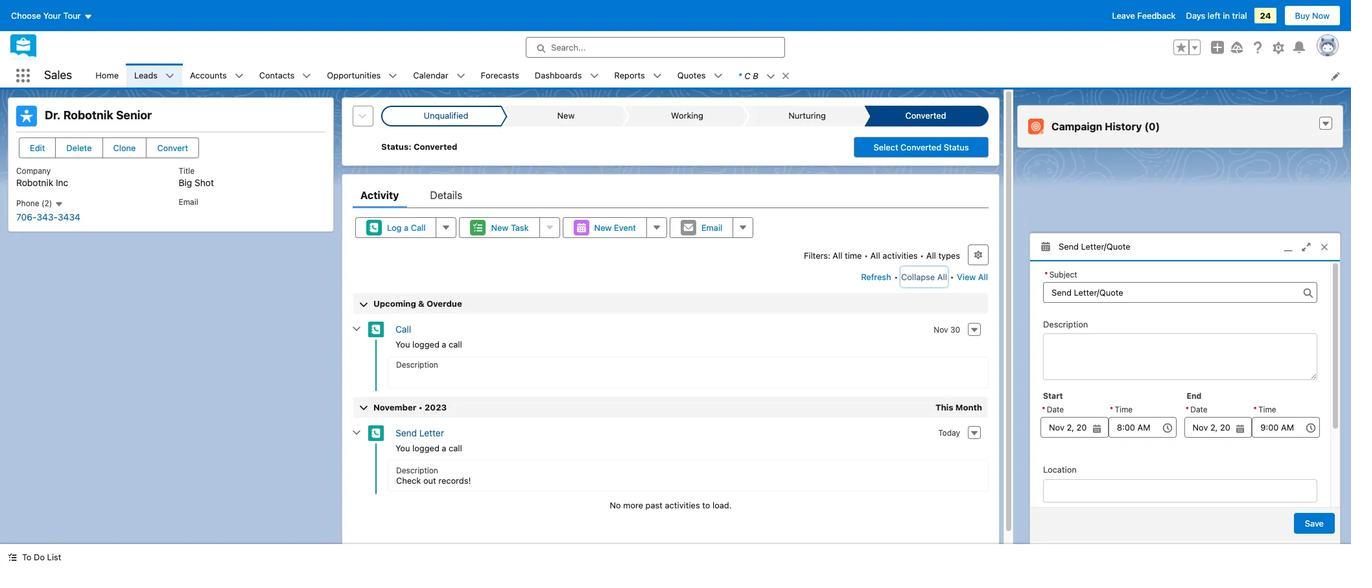 Task type: describe. For each thing, give the bounding box(es) containing it.
accounts list item
[[182, 64, 252, 88]]

group for start
[[1041, 404, 1109, 438]]

delete
[[66, 143, 92, 153]]

0 horizontal spatial email
[[179, 197, 198, 207]]

new task button
[[460, 217, 540, 238]]

logged for call
[[413, 339, 440, 350]]

robotnik for dr.
[[63, 108, 113, 122]]

do
[[34, 552, 45, 562]]

out
[[424, 476, 436, 486]]

3434
[[58, 211, 80, 222]]

logged call image for call
[[368, 322, 384, 337]]

time for start
[[1115, 405, 1133, 415]]

time
[[845, 250, 862, 261]]

send for send letter
[[396, 427, 417, 438]]

no
[[610, 500, 621, 511]]

a for send letter
[[442, 443, 447, 453]]

email inside email button
[[702, 223, 723, 233]]

(0)
[[1145, 121, 1161, 132]]

phone (2)
[[16, 199, 54, 208]]

nurturing
[[789, 110, 826, 121]]

leads list item
[[127, 64, 182, 88]]

quotes
[[678, 70, 706, 80]]

convert
[[157, 143, 188, 153]]

dashboards
[[535, 70, 582, 80]]

buy now button
[[1285, 5, 1342, 26]]

details
[[430, 189, 463, 201]]

all down types
[[938, 272, 948, 282]]

text default image inside contacts list item
[[303, 72, 312, 81]]

accounts
[[190, 70, 227, 80]]

lead image
[[16, 106, 37, 127]]

inc
[[56, 177, 68, 188]]

new task
[[491, 223, 529, 233]]

to
[[22, 552, 31, 562]]

company robotnik inc
[[16, 166, 68, 188]]

activities inside "no more past activities to load." status
[[665, 500, 700, 511]]

* subject
[[1045, 270, 1078, 279]]

b
[[753, 70, 759, 81]]

* time for start
[[1110, 405, 1133, 415]]

(2)
[[42, 199, 52, 208]]

all right view at the top right
[[979, 272, 989, 282]]

path options list box
[[381, 106, 989, 127]]

forecasts link
[[473, 64, 527, 88]]

logged call image for send letter
[[368, 425, 384, 441]]

refresh
[[862, 272, 892, 282]]

description inside the send letter/quote dialog
[[1044, 319, 1089, 329]]

list item containing *
[[731, 64, 796, 88]]

delete button
[[55, 138, 103, 158]]

upcoming & overdue
[[374, 298, 462, 309]]

search...
[[551, 42, 586, 53]]

calendar
[[413, 70, 449, 80]]

a inside log a call button
[[404, 223, 409, 233]]

accounts link
[[182, 64, 235, 88]]

select converted status
[[874, 142, 970, 152]]

send letter/quote
[[1059, 241, 1131, 251]]

dashboards list item
[[527, 64, 607, 88]]

view all link
[[957, 267, 989, 287]]

new link
[[510, 106, 622, 127]]

collapse all button
[[901, 267, 948, 287]]

new for new event
[[595, 223, 612, 233]]

text default image inside to do list 'button'
[[8, 553, 17, 562]]

list
[[47, 552, 61, 562]]

activity
[[361, 189, 399, 201]]

new event button
[[563, 217, 647, 238]]

upcoming
[[374, 298, 416, 309]]

clone
[[113, 143, 136, 153]]

to do list button
[[0, 544, 69, 570]]

contacts link
[[252, 64, 303, 88]]

you for call
[[396, 339, 410, 350]]

list containing home
[[88, 64, 1352, 88]]

log
[[387, 223, 402, 233]]

text default image for opportunities
[[389, 72, 398, 81]]

robotnik for company
[[16, 177, 53, 188]]

nov
[[934, 325, 949, 334]]

to
[[703, 500, 711, 511]]

leads link
[[127, 64, 165, 88]]

phone
[[16, 199, 39, 208]]

calendar list item
[[406, 64, 473, 88]]

campaign
[[1052, 121, 1103, 132]]

contacts
[[259, 70, 295, 80]]

load.
[[713, 500, 732, 511]]

706-343-3434
[[16, 211, 80, 222]]

call for send letter
[[449, 443, 462, 453]]

call for call
[[449, 339, 462, 350]]

leads
[[134, 70, 158, 80]]

days
[[1187, 10, 1206, 21]]

days left in trial
[[1187, 10, 1248, 21]]

30
[[951, 325, 961, 334]]

leave feedback
[[1113, 10, 1177, 21]]

c
[[745, 70, 751, 81]]

collapse
[[902, 272, 936, 282]]

text default image inside leads list item
[[165, 72, 175, 81]]

refresh • collapse all • view all
[[862, 272, 989, 282]]

nov 30
[[934, 325, 961, 334]]

text default image for *
[[767, 72, 776, 81]]

in
[[1224, 10, 1231, 21]]

select
[[874, 142, 899, 152]]

view
[[958, 272, 977, 282]]

0 horizontal spatial status
[[381, 142, 409, 152]]

* c b
[[739, 70, 759, 81]]

* time for end
[[1254, 405, 1277, 415]]

filters: all time • all activities • all types
[[804, 250, 961, 261]]

• right refresh button
[[895, 272, 899, 282]]

you logged a call for send letter
[[396, 443, 462, 453]]

:
[[409, 142, 412, 152]]

new for new
[[558, 110, 576, 121]]

past
[[646, 500, 663, 511]]

month
[[956, 402, 983, 412]]

24
[[1261, 10, 1272, 21]]

logged for send letter
[[413, 443, 440, 453]]

edit
[[30, 143, 45, 153]]

calendar link
[[406, 64, 456, 88]]

group down days
[[1174, 40, 1201, 55]]

trial
[[1233, 10, 1248, 21]]

overdue
[[427, 298, 462, 309]]

all left types
[[927, 250, 937, 261]]

log a call button
[[356, 217, 437, 238]]

left
[[1209, 10, 1221, 21]]

opportunities list item
[[319, 64, 406, 88]]

save button
[[1295, 513, 1336, 534]]

event
[[614, 223, 636, 233]]

sales
[[44, 68, 72, 82]]



Task type: locate. For each thing, give the bounding box(es) containing it.
1 vertical spatial email
[[702, 223, 723, 233]]

0 horizontal spatial activities
[[665, 500, 700, 511]]

2 date from the left
[[1191, 405, 1208, 415]]

date down end
[[1191, 405, 1208, 415]]

no more past activities to load.
[[610, 500, 732, 511]]

list
[[88, 64, 1352, 88]]

list item
[[731, 64, 796, 88]]

0 vertical spatial send
[[1059, 241, 1079, 251]]

logged down &
[[413, 339, 440, 350]]

buy now
[[1296, 10, 1331, 21]]

leave feedback link
[[1113, 10, 1177, 21]]

robotnik up delete button on the top of page
[[63, 108, 113, 122]]

0 horizontal spatial * time
[[1110, 405, 1133, 415]]

0 vertical spatial call
[[449, 339, 462, 350]]

call
[[449, 339, 462, 350], [449, 443, 462, 453]]

1 vertical spatial call
[[449, 443, 462, 453]]

home
[[96, 70, 119, 80]]

converted right : on the top of the page
[[414, 142, 458, 152]]

0 horizontal spatial * date
[[1043, 405, 1065, 415]]

1 time from the left
[[1115, 405, 1133, 415]]

converted inside button
[[901, 142, 942, 152]]

call down overdue
[[449, 339, 462, 350]]

robotnik
[[63, 108, 113, 122], [16, 177, 53, 188]]

converted link
[[871, 106, 983, 127]]

logged call image left call link
[[368, 322, 384, 337]]

0 vertical spatial you
[[396, 339, 410, 350]]

call inside button
[[411, 223, 426, 233]]

1 vertical spatial you logged a call
[[396, 443, 462, 453]]

converted up select converted status button
[[906, 110, 947, 121]]

1 vertical spatial robotnik
[[16, 177, 53, 188]]

types
[[939, 250, 961, 261]]

1 horizontal spatial send
[[1059, 241, 1079, 251]]

you logged a call for call
[[396, 339, 462, 350]]

your
[[43, 10, 61, 21]]

status up activity "link"
[[381, 142, 409, 152]]

you for send letter
[[396, 443, 410, 453]]

text default image inside "phone (2)" popup button
[[54, 200, 63, 209]]

shot
[[195, 177, 214, 188]]

you logged a call down call link
[[396, 339, 462, 350]]

1 you from the top
[[396, 339, 410, 350]]

more
[[624, 500, 644, 511]]

date for start
[[1047, 405, 1065, 415]]

1 call from the top
[[449, 339, 462, 350]]

new inside 'link'
[[558, 110, 576, 121]]

None text field
[[1044, 282, 1318, 303], [1041, 417, 1109, 438], [1109, 417, 1177, 438], [1185, 417, 1253, 438], [1253, 417, 1321, 438], [1044, 282, 1318, 303], [1041, 417, 1109, 438], [1109, 417, 1177, 438], [1185, 417, 1253, 438], [1253, 417, 1321, 438]]

save
[[1306, 518, 1325, 528]]

a down overdue
[[442, 339, 447, 350]]

no more past activities to load. status
[[353, 500, 989, 512]]

0 horizontal spatial date
[[1047, 405, 1065, 415]]

you logged a call down letter
[[396, 443, 462, 453]]

0 vertical spatial you logged a call
[[396, 339, 462, 350]]

send inside dialog
[[1059, 241, 1079, 251]]

a right log at the top left of the page
[[404, 223, 409, 233]]

* date for end
[[1186, 405, 1208, 415]]

text default image
[[782, 71, 791, 80], [235, 72, 244, 81], [389, 72, 398, 81], [590, 72, 599, 81], [714, 72, 723, 81], [767, 72, 776, 81], [353, 428, 362, 437]]

• up collapse all button
[[921, 250, 925, 261]]

1 horizontal spatial * time
[[1254, 405, 1277, 415]]

converted
[[906, 110, 947, 121], [414, 142, 458, 152], [901, 142, 942, 152]]

time for end
[[1259, 405, 1277, 415]]

robotnik down company
[[16, 177, 53, 188]]

2 horizontal spatial new
[[595, 223, 612, 233]]

opportunities
[[327, 70, 381, 80]]

this
[[936, 402, 954, 412]]

check
[[396, 476, 421, 486]]

2 logged from the top
[[413, 443, 440, 453]]

tab list containing activity
[[353, 182, 989, 208]]

edit button
[[19, 138, 56, 158]]

text default image inside quotes list item
[[714, 72, 723, 81]]

logged call image
[[368, 322, 384, 337], [368, 425, 384, 441]]

converted down converted link
[[901, 142, 942, 152]]

reports
[[615, 70, 645, 80]]

1 vertical spatial activities
[[665, 500, 700, 511]]

2 call from the top
[[449, 443, 462, 453]]

group for end
[[1185, 404, 1253, 438]]

new down "dashboards" list item
[[558, 110, 576, 121]]

converted inside path options list box
[[906, 110, 947, 121]]

activity link
[[361, 182, 399, 208]]

2 * date from the left
[[1186, 405, 1208, 415]]

2 vertical spatial description
[[396, 466, 438, 476]]

2 you logged a call from the top
[[396, 443, 462, 453]]

quotes list item
[[670, 64, 731, 88]]

1 horizontal spatial time
[[1259, 405, 1277, 415]]

description down the send letter
[[396, 466, 438, 476]]

dr. robotnik senior
[[45, 108, 152, 122]]

* date for start
[[1043, 405, 1065, 415]]

tab list
[[353, 182, 989, 208]]

phone (2) button
[[16, 199, 63, 209]]

filters:
[[804, 250, 831, 261]]

history
[[1106, 121, 1143, 132]]

1 vertical spatial a
[[442, 339, 447, 350]]

0 vertical spatial email
[[179, 197, 198, 207]]

send left letter
[[396, 427, 417, 438]]

time
[[1115, 405, 1133, 415], [1259, 405, 1277, 415]]

0 vertical spatial a
[[404, 223, 409, 233]]

2 vertical spatial a
[[442, 443, 447, 453]]

date down start
[[1047, 405, 1065, 415]]

to do list
[[22, 552, 61, 562]]

1 horizontal spatial * date
[[1186, 405, 1208, 415]]

1 vertical spatial logged call image
[[368, 425, 384, 441]]

description inside description check out records!
[[396, 466, 438, 476]]

1 horizontal spatial date
[[1191, 405, 1208, 415]]

logged down letter
[[413, 443, 440, 453]]

1 horizontal spatial activities
[[883, 250, 918, 261]]

call
[[411, 223, 426, 233], [396, 324, 411, 335]]

log a call
[[387, 223, 426, 233]]

start
[[1044, 391, 1064, 401]]

description down "subject"
[[1044, 319, 1089, 329]]

you
[[396, 339, 410, 350], [396, 443, 410, 453]]

robotnik inside company robotnik inc
[[16, 177, 53, 188]]

2 time from the left
[[1259, 405, 1277, 415]]

0 vertical spatial logged
[[413, 339, 440, 350]]

all left time
[[833, 250, 843, 261]]

activities up collapse
[[883, 250, 918, 261]]

convert button
[[146, 138, 199, 158]]

2023
[[425, 402, 447, 412]]

1 horizontal spatial new
[[558, 110, 576, 121]]

new inside button
[[595, 223, 612, 233]]

logged
[[413, 339, 440, 350], [413, 443, 440, 453]]

date for end
[[1191, 405, 1208, 415]]

new for new task
[[491, 223, 509, 233]]

unqualified link
[[389, 107, 501, 125]]

new
[[558, 110, 576, 121], [491, 223, 509, 233], [595, 223, 612, 233]]

343-
[[37, 211, 58, 222]]

• right time
[[865, 250, 869, 261]]

details link
[[430, 182, 463, 208]]

706-
[[16, 211, 37, 222]]

new left task
[[491, 223, 509, 233]]

1 vertical spatial logged
[[413, 443, 440, 453]]

1 * date from the left
[[1043, 405, 1065, 415]]

contacts list item
[[252, 64, 319, 88]]

location
[[1044, 465, 1077, 475]]

2 logged call image from the top
[[368, 425, 384, 441]]

1 * time from the left
[[1110, 405, 1133, 415]]

text default image inside "dashboards" list item
[[590, 72, 599, 81]]

feedback
[[1138, 10, 1177, 21]]

new left event
[[595, 223, 612, 233]]

end
[[1187, 391, 1202, 401]]

nurturing link
[[750, 106, 862, 127]]

1 horizontal spatial email
[[702, 223, 723, 233]]

group down start
[[1041, 404, 1109, 438]]

letter/quote
[[1082, 241, 1131, 251]]

0 vertical spatial call
[[411, 223, 426, 233]]

reports list item
[[607, 64, 670, 88]]

date
[[1047, 405, 1065, 415], [1191, 405, 1208, 415]]

search... button
[[526, 37, 786, 58]]

title big shot
[[179, 166, 214, 188]]

send letter link
[[396, 427, 444, 438]]

select converted status button
[[854, 137, 989, 158]]

send letter/quote dialog
[[1030, 233, 1342, 570]]

you down call link
[[396, 339, 410, 350]]

new inside button
[[491, 223, 509, 233]]

• left view at the top right
[[951, 272, 955, 282]]

0 vertical spatial description
[[1044, 319, 1089, 329]]

Location text field
[[1044, 479, 1318, 502]]

letter
[[420, 427, 444, 438]]

logged call image down november
[[368, 425, 384, 441]]

working link
[[630, 106, 742, 127]]

group
[[1174, 40, 1201, 55], [1041, 404, 1109, 438], [1185, 404, 1253, 438]]

campaign history (0)
[[1052, 121, 1161, 132]]

0 vertical spatial robotnik
[[63, 108, 113, 122]]

activities
[[883, 250, 918, 261], [665, 500, 700, 511]]

now
[[1313, 10, 1331, 21]]

all
[[833, 250, 843, 261], [871, 250, 881, 261], [927, 250, 937, 261], [938, 272, 948, 282], [979, 272, 989, 282]]

1 vertical spatial call
[[396, 324, 411, 335]]

working
[[671, 110, 703, 121]]

status : converted
[[381, 142, 458, 152]]

task
[[511, 223, 529, 233]]

1 date from the left
[[1047, 405, 1065, 415]]

* date down end
[[1186, 405, 1208, 415]]

status down converted link
[[944, 142, 970, 152]]

1 vertical spatial you
[[396, 443, 410, 453]]

1 horizontal spatial status
[[944, 142, 970, 152]]

0 vertical spatial activities
[[883, 250, 918, 261]]

call right log at the top left of the page
[[411, 223, 426, 233]]

0 horizontal spatial robotnik
[[16, 177, 53, 188]]

1 logged from the top
[[413, 339, 440, 350]]

1 horizontal spatial robotnik
[[63, 108, 113, 122]]

0 vertical spatial logged call image
[[368, 322, 384, 337]]

2 you from the top
[[396, 443, 410, 453]]

• left the 2023
[[419, 402, 423, 412]]

text default image inside accounts list item
[[235, 72, 244, 81]]

call link
[[396, 324, 411, 335]]

send
[[1059, 241, 1079, 251], [396, 427, 417, 438]]

a down letter
[[442, 443, 447, 453]]

tour
[[63, 10, 81, 21]]

all up refresh button
[[871, 250, 881, 261]]

1 vertical spatial send
[[396, 427, 417, 438]]

choose your tour button
[[10, 5, 93, 26]]

activities left to
[[665, 500, 700, 511]]

text default image inside "reports" list item
[[653, 72, 662, 81]]

choose your tour
[[11, 10, 81, 21]]

&
[[418, 298, 425, 309]]

* date
[[1043, 405, 1065, 415], [1186, 405, 1208, 415]]

call down upcoming
[[396, 324, 411, 335]]

send for send letter/quote
[[1059, 241, 1079, 251]]

1 you logged a call from the top
[[396, 339, 462, 350]]

0 horizontal spatial time
[[1115, 405, 1133, 415]]

text default image inside calendar list item
[[456, 72, 466, 81]]

upcoming & overdue button
[[354, 293, 989, 314]]

* date down start
[[1043, 405, 1065, 415]]

status
[[381, 142, 409, 152], [944, 142, 970, 152]]

description
[[1044, 319, 1089, 329], [396, 360, 438, 370], [396, 466, 438, 476]]

send up "subject"
[[1059, 241, 1079, 251]]

subject
[[1050, 270, 1078, 279]]

today
[[939, 428, 961, 438]]

Description text field
[[1044, 333, 1318, 380]]

0 horizontal spatial new
[[491, 223, 509, 233]]

text default image for dashboards
[[590, 72, 599, 81]]

text default image
[[165, 72, 175, 81], [303, 72, 312, 81], [456, 72, 466, 81], [653, 72, 662, 81], [1322, 119, 1331, 128], [54, 200, 63, 209], [353, 324, 362, 333], [8, 553, 17, 562]]

a for call
[[442, 339, 447, 350]]

1 logged call image from the top
[[368, 322, 384, 337]]

0 horizontal spatial send
[[396, 427, 417, 438]]

text default image for quotes
[[714, 72, 723, 81]]

2 * time from the left
[[1254, 405, 1277, 415]]

group down end
[[1185, 404, 1253, 438]]

status inside button
[[944, 142, 970, 152]]

* inside list item
[[739, 70, 742, 81]]

description down call link
[[396, 360, 438, 370]]

1 vertical spatial description
[[396, 360, 438, 370]]

call up records!
[[449, 443, 462, 453]]

november
[[374, 402, 417, 412]]

company
[[16, 166, 51, 176]]

you down send letter link
[[396, 443, 410, 453]]

text default image inside the opportunities list item
[[389, 72, 398, 81]]

new event
[[595, 223, 636, 233]]

text default image for accounts
[[235, 72, 244, 81]]



Task type: vqa. For each thing, say whether or not it's contained in the screenshot.
the working link
yes



